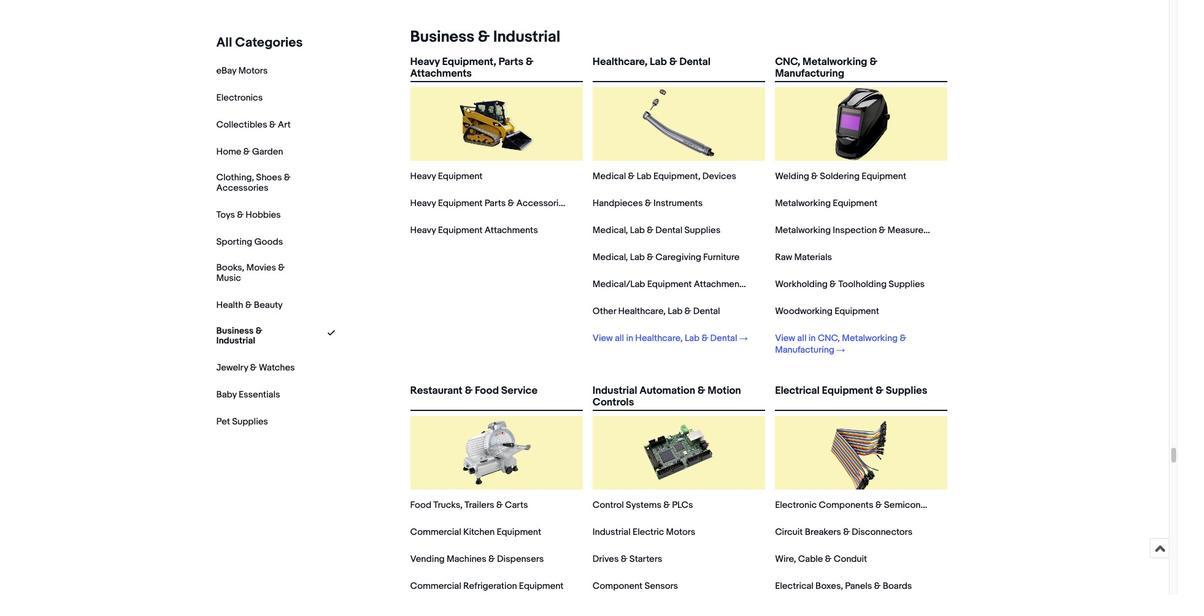 Task type: describe. For each thing, give the bounding box(es) containing it.
electrical equipment & supplies link
[[775, 385, 948, 408]]

medical, for medical, lab & caregiving furniture
[[593, 252, 628, 263]]

service
[[501, 385, 538, 397]]

furniture
[[704, 252, 740, 263]]

1 horizontal spatial business
[[410, 28, 475, 47]]

2 vertical spatial healthcare,
[[636, 333, 683, 344]]

inspection
[[833, 225, 877, 236]]

cnc, metalworking & manufacturing link
[[775, 56, 948, 80]]

panels
[[845, 581, 872, 592]]

conduit
[[834, 554, 868, 565]]

watches
[[259, 362, 295, 374]]

restaurant & food service link
[[410, 385, 583, 408]]

toys & hobbies
[[216, 209, 281, 221]]

ebay motors
[[216, 65, 268, 77]]

handpieces
[[593, 198, 643, 209]]

industrial electric motors link
[[593, 527, 696, 538]]

parts for equipment,
[[499, 56, 524, 68]]

toys
[[216, 209, 235, 221]]

raw materials
[[775, 252, 832, 263]]

heavy for heavy equipment, parts & attachments
[[410, 56, 440, 68]]

commercial for commercial refrigeration equipment
[[410, 581, 461, 592]]

attachments inside heavy equipment, parts & attachments
[[410, 68, 472, 80]]

component sensors link
[[593, 581, 678, 592]]

wire,
[[775, 554, 796, 565]]

vending
[[410, 554, 445, 565]]

medical & lab equipment, devices
[[593, 171, 737, 182]]

heavy for heavy equipment
[[410, 171, 436, 182]]

0 vertical spatial business & industrial
[[410, 28, 561, 47]]

music
[[216, 272, 241, 284]]

clothing, shoes & accessories link
[[216, 172, 302, 194]]

0 horizontal spatial motors
[[238, 65, 268, 77]]

handpieces & instruments link
[[593, 198, 703, 209]]

vending machines & dispensers
[[410, 554, 544, 565]]

electronic components & semiconductors link
[[775, 500, 953, 511]]

controls
[[593, 397, 634, 409]]

heavy equipment, parts & attachments
[[410, 56, 534, 80]]

commercial for commercial kitchen equipment
[[410, 527, 461, 538]]

equipment for electrical equipment & supplies
[[822, 385, 874, 397]]

industrial down control
[[593, 527, 631, 538]]

workholding & toolholding supplies
[[775, 279, 925, 290]]

heavy for heavy equipment attachments
[[410, 225, 436, 236]]

1 horizontal spatial food
[[475, 385, 499, 397]]

welding
[[775, 171, 810, 182]]

wire, cable & conduit link
[[775, 554, 868, 565]]

heavy equipment attachments link
[[410, 225, 538, 236]]

beauty
[[254, 299, 283, 311]]

electrical equipment & supplies
[[775, 385, 928, 397]]

equipment, inside heavy equipment, parts & attachments
[[442, 56, 496, 68]]

ebay
[[216, 65, 236, 77]]

workholding
[[775, 279, 828, 290]]

equipment for heavy equipment parts & accessories
[[438, 198, 483, 209]]

all for cnc, metalworking & manufacturing
[[798, 333, 807, 344]]

books, movies & music link
[[216, 262, 302, 284]]

parts for equipment
[[485, 198, 506, 209]]

view all in cnc, metalworking & manufacturing
[[775, 333, 907, 356]]

healthcare, lab & dental link
[[593, 56, 766, 79]]

all
[[216, 35, 232, 51]]

jewelry & watches
[[216, 362, 295, 374]]

clothing, shoes & accessories
[[216, 172, 291, 194]]

plcs
[[672, 500, 693, 511]]

1 vertical spatial business & industrial
[[216, 325, 263, 347]]

commercial refrigeration equipment
[[410, 581, 564, 592]]

cnc, inside view all in cnc, metalworking & manufacturing
[[818, 333, 840, 344]]

medical
[[593, 171, 626, 182]]

industrial automation & motion controls image
[[642, 416, 716, 490]]

& inside heavy equipment, parts & attachments
[[526, 56, 534, 68]]

health
[[216, 299, 243, 311]]

heavy equipment
[[410, 171, 483, 182]]

industrial automation & motion controls link
[[593, 385, 766, 409]]

metalworking inside cnc, metalworking & manufacturing
[[803, 56, 868, 68]]

home
[[216, 146, 241, 158]]

industrial inside industrial automation & motion controls
[[593, 385, 637, 397]]

metalworking inspection & measurement link
[[775, 225, 945, 236]]

cnc, metalworking & manufacturing
[[775, 56, 878, 80]]

handpieces & instruments
[[593, 198, 703, 209]]

home & garden
[[216, 146, 283, 158]]

materials
[[795, 252, 832, 263]]

movies
[[246, 262, 276, 274]]

healthcare, lab & dental image
[[642, 87, 716, 161]]

clothing,
[[216, 172, 254, 184]]

motion
[[708, 385, 741, 397]]

medical, lab & dental supplies
[[593, 225, 721, 236]]

breakers
[[805, 527, 842, 538]]

equipment right soldering
[[862, 171, 907, 182]]

0 vertical spatial healthcare,
[[593, 56, 648, 68]]

in for cnc, metalworking & manufacturing
[[809, 333, 816, 344]]

circuit breakers & disconnectors link
[[775, 527, 913, 538]]

art
[[278, 119, 291, 131]]

medical & lab equipment, devices link
[[593, 171, 737, 182]]

pet supplies link
[[216, 416, 268, 428]]

equipment for metalworking equipment
[[833, 198, 878, 209]]

welding & soldering equipment
[[775, 171, 907, 182]]

control
[[593, 500, 624, 511]]

pet supplies
[[216, 416, 268, 428]]

cnc, inside cnc, metalworking & manufacturing
[[775, 56, 801, 68]]

baby essentials
[[216, 389, 280, 401]]

attachments for medical/lab
[[694, 279, 747, 290]]

books, movies & music
[[216, 262, 285, 284]]

industrial electric motors
[[593, 527, 696, 538]]

0 horizontal spatial business & industrial link
[[216, 325, 302, 347]]

drives & starters link
[[593, 554, 662, 565]]

equipment for heavy equipment attachments
[[438, 225, 483, 236]]

electrical boxes, panels & boards link
[[775, 581, 912, 592]]

drives & starters
[[593, 554, 662, 565]]

equipment for woodworking equipment
[[835, 306, 880, 317]]

ebay motors link
[[216, 65, 268, 77]]

1 vertical spatial equipment,
[[654, 171, 701, 182]]

medical/lab equipment attachments & accessories link
[[593, 279, 810, 290]]



Task type: locate. For each thing, give the bounding box(es) containing it.
medical, lab & caregiving furniture link
[[593, 252, 740, 263]]

cable
[[798, 554, 823, 565]]

vending machines & dispensers link
[[410, 554, 544, 565]]

heavy equipment link
[[410, 171, 483, 182]]

equipment for heavy equipment
[[438, 171, 483, 182]]

metalworking equipment link
[[775, 198, 878, 209]]

lab
[[650, 56, 667, 68], [637, 171, 652, 182], [630, 225, 645, 236], [630, 252, 645, 263], [668, 306, 683, 317], [685, 333, 700, 344]]

control systems & plcs
[[593, 500, 693, 511]]

all categories
[[216, 35, 303, 51]]

view inside view all in cnc, metalworking & manufacturing
[[775, 333, 796, 344]]

1 horizontal spatial business & industrial
[[410, 28, 561, 47]]

dental
[[680, 56, 711, 68], [656, 225, 683, 236], [693, 306, 720, 317], [711, 333, 737, 344]]

business down health
[[216, 325, 254, 337]]

restaurant & food service
[[410, 385, 538, 397]]

business up heavy equipment, parts & attachments
[[410, 28, 475, 47]]

1 vertical spatial food
[[410, 500, 432, 511]]

electrical
[[775, 385, 820, 397], [775, 581, 814, 592]]

1 medical, from the top
[[593, 225, 628, 236]]

cnc,
[[775, 56, 801, 68], [818, 333, 840, 344]]

shoes
[[256, 172, 282, 184]]

1 horizontal spatial equipment,
[[654, 171, 701, 182]]

1 vertical spatial commercial
[[410, 581, 461, 592]]

&
[[478, 28, 490, 47], [526, 56, 534, 68], [670, 56, 677, 68], [870, 56, 878, 68], [269, 119, 276, 131], [243, 146, 250, 158], [628, 171, 635, 182], [812, 171, 818, 182], [284, 172, 291, 184], [508, 198, 515, 209], [645, 198, 652, 209], [237, 209, 244, 221], [647, 225, 654, 236], [879, 225, 886, 236], [647, 252, 654, 263], [278, 262, 285, 274], [749, 279, 756, 290], [830, 279, 837, 290], [245, 299, 252, 311], [685, 306, 691, 317], [256, 325, 263, 337], [702, 333, 709, 344], [900, 333, 907, 344], [250, 362, 257, 374], [465, 385, 473, 397], [698, 385, 706, 397], [876, 385, 884, 397], [496, 500, 503, 511], [664, 500, 670, 511], [876, 500, 882, 511], [844, 527, 850, 538], [489, 554, 495, 565], [621, 554, 628, 565], [825, 554, 832, 565], [874, 581, 881, 592]]

electronics link
[[216, 92, 263, 104]]

1 horizontal spatial accessories
[[517, 198, 569, 209]]

boxes,
[[816, 581, 843, 592]]

heavy equipment, parts & attachments image
[[460, 87, 534, 161]]

2 horizontal spatial accessories
[[758, 279, 810, 290]]

0 horizontal spatial view
[[593, 333, 613, 344]]

commercial kitchen equipment link
[[410, 527, 541, 538]]

2 manufacturing from the top
[[775, 344, 835, 356]]

machines
[[447, 554, 487, 565]]

goods
[[254, 236, 283, 248]]

0 horizontal spatial food
[[410, 500, 432, 511]]

business & industrial link down beauty
[[216, 325, 302, 347]]

1 horizontal spatial in
[[809, 333, 816, 344]]

industrial up heavy equipment, parts & attachments link
[[493, 28, 561, 47]]

commercial kitchen equipment
[[410, 527, 541, 538]]

essentials
[[239, 389, 280, 401]]

collectibles & art link
[[216, 119, 291, 131]]

view down woodworking at the right bottom
[[775, 333, 796, 344]]

1 commercial from the top
[[410, 527, 461, 538]]

circuit breakers & disconnectors
[[775, 527, 913, 538]]

0 vertical spatial business & industrial link
[[405, 28, 561, 47]]

automation
[[640, 385, 696, 397]]

metalworking
[[803, 56, 868, 68], [775, 198, 831, 209], [775, 225, 831, 236], [842, 333, 898, 344]]

instruments
[[654, 198, 703, 209]]

electrical equipment & supplies image
[[825, 416, 899, 490]]

medical/lab equipment attachments & accessories
[[593, 279, 810, 290]]

cnc, metalworking & manufacturing image
[[825, 87, 899, 161]]

1 vertical spatial business & industrial link
[[216, 325, 302, 347]]

1 heavy from the top
[[410, 56, 440, 68]]

0 vertical spatial commercial
[[410, 527, 461, 538]]

food left service
[[475, 385, 499, 397]]

jewelry
[[216, 362, 248, 374]]

view down other on the right of the page
[[593, 333, 613, 344]]

0 vertical spatial electrical
[[775, 385, 820, 397]]

metalworking inside view all in cnc, metalworking & manufacturing
[[842, 333, 898, 344]]

industrial up jewelry
[[216, 335, 255, 347]]

attachments for heavy
[[485, 225, 538, 236]]

1 vertical spatial cnc,
[[818, 333, 840, 344]]

jewelry & watches link
[[216, 362, 295, 374]]

0 vertical spatial accessories
[[216, 182, 269, 194]]

accessories inside clothing, shoes & accessories
[[216, 182, 269, 194]]

attachments
[[410, 68, 472, 80], [485, 225, 538, 236], [694, 279, 747, 290]]

industrial left automation
[[593, 385, 637, 397]]

& inside books, movies & music
[[278, 262, 285, 274]]

equipment down view all in cnc, metalworking & manufacturing link
[[822, 385, 874, 397]]

in for healthcare, lab & dental
[[626, 333, 634, 344]]

heavy for heavy equipment parts & accessories
[[410, 198, 436, 209]]

restaurant & food service image
[[460, 416, 534, 490]]

equipment,
[[442, 56, 496, 68], [654, 171, 701, 182]]

other healthcare, lab & dental link
[[593, 306, 720, 317]]

1 vertical spatial accessories
[[517, 198, 569, 209]]

medical, lab & caregiving furniture
[[593, 252, 740, 263]]

1 vertical spatial attachments
[[485, 225, 538, 236]]

1 vertical spatial motors
[[666, 527, 696, 538]]

other healthcare, lab & dental
[[593, 306, 720, 317]]

view for healthcare, lab & dental
[[593, 333, 613, 344]]

components
[[819, 500, 874, 511]]

electronic
[[775, 500, 817, 511]]

sporting
[[216, 236, 252, 248]]

healthcare,
[[593, 56, 648, 68], [618, 306, 666, 317], [636, 333, 683, 344]]

view for cnc, metalworking & manufacturing
[[775, 333, 796, 344]]

0 horizontal spatial attachments
[[410, 68, 472, 80]]

1 electrical from the top
[[775, 385, 820, 397]]

4 heavy from the top
[[410, 225, 436, 236]]

0 vertical spatial business
[[410, 28, 475, 47]]

medical, up 'medical/lab'
[[593, 252, 628, 263]]

trailers
[[465, 500, 494, 511]]

medical, down the handpieces
[[593, 225, 628, 236]]

1 vertical spatial medical,
[[593, 252, 628, 263]]

component sensors
[[593, 581, 678, 592]]

0 horizontal spatial cnc,
[[775, 56, 801, 68]]

1 vertical spatial electrical
[[775, 581, 814, 592]]

commercial down vending on the bottom
[[410, 581, 461, 592]]

in inside view all in cnc, metalworking & manufacturing
[[809, 333, 816, 344]]

pet
[[216, 416, 230, 428]]

metalworking inspection & measurement
[[775, 225, 945, 236]]

food trucks, trailers & carts link
[[410, 500, 528, 511]]

collectibles & art
[[216, 119, 291, 131]]

electrical for electrical boxes, panels & boards
[[775, 581, 814, 592]]

equipment down heavy equipment parts & accessories link
[[438, 225, 483, 236]]

& inside view all in cnc, metalworking & manufacturing
[[900, 333, 907, 344]]

1 horizontal spatial view
[[775, 333, 796, 344]]

0 vertical spatial manufacturing
[[775, 68, 845, 80]]

1 manufacturing from the top
[[775, 68, 845, 80]]

0 horizontal spatial in
[[626, 333, 634, 344]]

equipment up 'dispensers'
[[497, 527, 541, 538]]

electrical boxes, panels & boards
[[775, 581, 912, 592]]

food trucks, trailers & carts
[[410, 500, 528, 511]]

books,
[[216, 262, 244, 274]]

1 horizontal spatial business & industrial link
[[405, 28, 561, 47]]

heavy equipment parts & accessories link
[[410, 198, 569, 209]]

0 vertical spatial motors
[[238, 65, 268, 77]]

medical, for medical, lab & dental supplies
[[593, 225, 628, 236]]

workholding & toolholding supplies link
[[775, 279, 925, 290]]

business & industrial up heavy equipment, parts & attachments link
[[410, 28, 561, 47]]

2 electrical from the top
[[775, 581, 814, 592]]

2 commercial from the top
[[410, 581, 461, 592]]

food
[[475, 385, 499, 397], [410, 500, 432, 511]]

1 vertical spatial business
[[216, 325, 254, 337]]

motors right ebay at the left
[[238, 65, 268, 77]]

medical/lab
[[593, 279, 645, 290]]

business & industrial down health
[[216, 325, 263, 347]]

home & garden link
[[216, 146, 283, 158]]

garden
[[252, 146, 283, 158]]

1 horizontal spatial attachments
[[485, 225, 538, 236]]

0 horizontal spatial equipment,
[[442, 56, 496, 68]]

1 horizontal spatial cnc,
[[818, 333, 840, 344]]

food left trucks,
[[410, 500, 432, 511]]

in down woodworking at the right bottom
[[809, 333, 816, 344]]

0 vertical spatial medical,
[[593, 225, 628, 236]]

0 vertical spatial equipment,
[[442, 56, 496, 68]]

3 heavy from the top
[[410, 198, 436, 209]]

parts
[[499, 56, 524, 68], [485, 198, 506, 209]]

1 vertical spatial parts
[[485, 198, 506, 209]]

equipment
[[438, 171, 483, 182], [862, 171, 907, 182], [438, 198, 483, 209], [833, 198, 878, 209], [438, 225, 483, 236], [647, 279, 692, 290], [835, 306, 880, 317], [822, 385, 874, 397], [497, 527, 541, 538], [519, 581, 564, 592]]

parts inside heavy equipment, parts & attachments
[[499, 56, 524, 68]]

all for healthcare, lab & dental
[[615, 333, 624, 344]]

1 horizontal spatial motors
[[666, 527, 696, 538]]

sporting goods link
[[216, 236, 283, 248]]

all inside view all in cnc, metalworking & manufacturing
[[798, 333, 807, 344]]

equipment down 'dispensers'
[[519, 581, 564, 592]]

1 in from the left
[[626, 333, 634, 344]]

kitchen
[[463, 527, 495, 538]]

medical, lab & dental supplies link
[[593, 225, 721, 236]]

wire, cable & conduit
[[775, 554, 868, 565]]

motors down 'plcs'
[[666, 527, 696, 538]]

equipment up inspection
[[833, 198, 878, 209]]

sensors
[[645, 581, 678, 592]]

0 horizontal spatial all
[[615, 333, 624, 344]]

in
[[626, 333, 634, 344], [809, 333, 816, 344]]

baby
[[216, 389, 237, 401]]

0 vertical spatial parts
[[499, 56, 524, 68]]

2 vertical spatial attachments
[[694, 279, 747, 290]]

equipment up 'heavy equipment attachments' at the left top of the page
[[438, 198, 483, 209]]

0 vertical spatial food
[[475, 385, 499, 397]]

& inside clothing, shoes & accessories
[[284, 172, 291, 184]]

collectibles
[[216, 119, 267, 131]]

2 heavy from the top
[[410, 171, 436, 182]]

0 vertical spatial attachments
[[410, 68, 472, 80]]

all down woodworking at the right bottom
[[798, 333, 807, 344]]

devices
[[703, 171, 737, 182]]

2 all from the left
[[798, 333, 807, 344]]

raw
[[775, 252, 793, 263]]

metalworking equipment
[[775, 198, 878, 209]]

2 view from the left
[[775, 333, 796, 344]]

1 view from the left
[[593, 333, 613, 344]]

circuit
[[775, 527, 803, 538]]

accessories for heavy
[[517, 198, 569, 209]]

industrial inside "business & industrial"
[[216, 335, 255, 347]]

1 vertical spatial manufacturing
[[775, 344, 835, 356]]

equipment up heavy equipment parts & accessories link
[[438, 171, 483, 182]]

& inside cnc, metalworking & manufacturing
[[870, 56, 878, 68]]

boards
[[883, 581, 912, 592]]

heavy
[[410, 56, 440, 68], [410, 171, 436, 182], [410, 198, 436, 209], [410, 225, 436, 236]]

2 horizontal spatial attachments
[[694, 279, 747, 290]]

business
[[410, 28, 475, 47], [216, 325, 254, 337]]

drives
[[593, 554, 619, 565]]

heavy equipment, parts & attachments link
[[410, 56, 583, 80]]

2 in from the left
[[809, 333, 816, 344]]

manufacturing inside view all in cnc, metalworking & manufacturing
[[775, 344, 835, 356]]

heavy inside heavy equipment, parts & attachments
[[410, 56, 440, 68]]

accessories for medical/lab
[[758, 279, 810, 290]]

0 horizontal spatial business
[[216, 325, 254, 337]]

1 horizontal spatial all
[[798, 333, 807, 344]]

2 vertical spatial accessories
[[758, 279, 810, 290]]

trucks,
[[434, 500, 463, 511]]

0 horizontal spatial accessories
[[216, 182, 269, 194]]

commercial up vending on the bottom
[[410, 527, 461, 538]]

2 medical, from the top
[[593, 252, 628, 263]]

0 horizontal spatial business & industrial
[[216, 325, 263, 347]]

caregiving
[[656, 252, 702, 263]]

categories
[[235, 35, 303, 51]]

manufacturing inside cnc, metalworking & manufacturing
[[775, 68, 845, 80]]

equipment down medical, lab & caregiving furniture
[[647, 279, 692, 290]]

business & industrial link up heavy equipment, parts & attachments
[[405, 28, 561, 47]]

equipment for medical/lab equipment attachments & accessories
[[647, 279, 692, 290]]

all down other on the right of the page
[[615, 333, 624, 344]]

equipment down toolholding
[[835, 306, 880, 317]]

0 vertical spatial cnc,
[[775, 56, 801, 68]]

in down other healthcare, lab & dental
[[626, 333, 634, 344]]

1 vertical spatial healthcare,
[[618, 306, 666, 317]]

electrical for electrical equipment & supplies
[[775, 385, 820, 397]]

1 all from the left
[[615, 333, 624, 344]]

woodworking equipment link
[[775, 306, 880, 317]]

& inside industrial automation & motion controls
[[698, 385, 706, 397]]

carts
[[505, 500, 528, 511]]

commercial refrigeration equipment link
[[410, 581, 564, 592]]



Task type: vqa. For each thing, say whether or not it's contained in the screenshot.
"Jewelry" link
no



